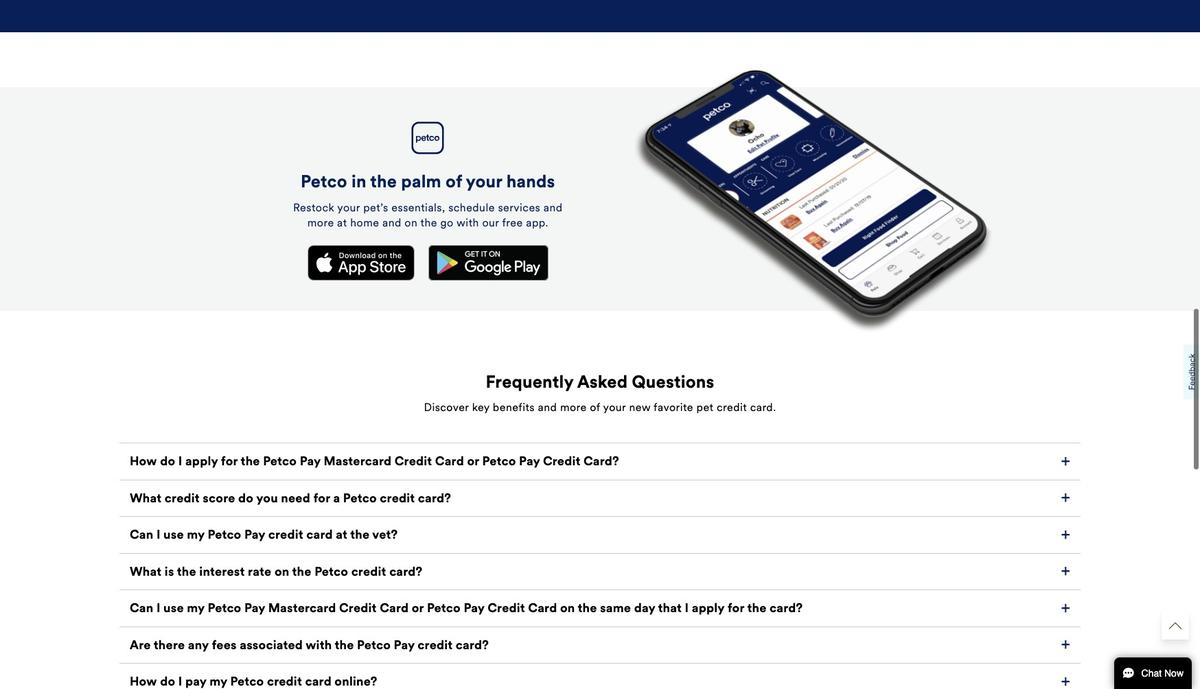 Task type: locate. For each thing, give the bounding box(es) containing it.
1 vertical spatial my
[[187, 601, 205, 616]]

1 horizontal spatial apply
[[692, 601, 724, 616]]

0 vertical spatial my
[[187, 528, 205, 543]]

discover key benefits and more of your new favorite pet credit card.
[[424, 401, 776, 414]]

more
[[307, 218, 334, 229], [560, 401, 587, 414]]

1 horizontal spatial more
[[560, 401, 587, 414]]

can for can i use my petco pay mastercard credit card or petco pay credit card on the same day that i apply for the card?
[[130, 601, 153, 616]]

1 use from the top
[[163, 528, 184, 543]]

frequently
[[486, 372, 573, 393]]

2 vertical spatial for
[[728, 601, 744, 616]]

card
[[435, 454, 464, 469], [380, 601, 409, 616], [528, 601, 557, 616]]

that
[[658, 601, 682, 616]]

with down schedule
[[456, 218, 479, 229]]

for up score
[[221, 454, 238, 469]]

0 vertical spatial for
[[221, 454, 238, 469]]

1 what from the top
[[130, 491, 162, 506]]

1 vertical spatial or
[[412, 601, 424, 616]]

0 horizontal spatial your
[[337, 203, 360, 214]]

your
[[466, 174, 502, 192], [337, 203, 360, 214], [603, 401, 626, 414]]

my up any
[[187, 601, 205, 616]]

credit
[[717, 401, 747, 414], [165, 491, 200, 506], [380, 491, 415, 506], [268, 528, 303, 543], [351, 564, 386, 579], [418, 638, 453, 653]]

apply
[[185, 454, 218, 469], [692, 601, 724, 616]]

0 vertical spatial your
[[466, 174, 502, 192]]

petco in the palm of your hands
[[301, 174, 555, 192]]

or
[[467, 454, 479, 469], [412, 601, 424, 616]]

at right card at bottom
[[336, 528, 347, 543]]

my down score
[[187, 528, 205, 543]]

1 can from the top
[[130, 528, 153, 543]]

use down is
[[163, 601, 184, 616]]

on
[[405, 218, 418, 229], [275, 564, 289, 579], [560, 601, 575, 616]]

do
[[160, 454, 175, 469], [238, 491, 253, 506]]

1 vertical spatial more
[[560, 401, 587, 414]]

0 horizontal spatial for
[[221, 454, 238, 469]]

credit down 'can i use my petco pay mastercard credit card or petco pay credit card on the same day that i apply for the card?'
[[418, 638, 453, 653]]

can i use my petco pay credit card at the vet?
[[130, 528, 398, 543]]

on down essentials, on the top left
[[405, 218, 418, 229]]

our
[[482, 218, 499, 229]]

credit
[[395, 454, 432, 469], [543, 454, 580, 469], [339, 601, 377, 616], [488, 601, 525, 616]]

1 vertical spatial can
[[130, 601, 153, 616]]

0 vertical spatial of
[[446, 174, 462, 192]]

for left a
[[313, 491, 330, 506]]

1 vertical spatial do
[[238, 491, 253, 506]]

2 my from the top
[[187, 601, 205, 616]]

do right how
[[160, 454, 175, 469]]

with right associated
[[306, 638, 332, 653]]

pet
[[697, 401, 714, 414]]

mastercard
[[324, 454, 391, 469], [268, 601, 336, 616]]

and
[[544, 203, 563, 214], [382, 218, 401, 229], [538, 401, 557, 414]]

card? inside what is the interest rate on the petco credit card? link
[[389, 564, 422, 579]]

the
[[370, 174, 397, 192], [420, 218, 437, 229], [241, 454, 260, 469], [350, 528, 370, 543], [177, 564, 196, 579], [292, 564, 311, 579], [578, 601, 597, 616], [747, 601, 767, 616], [335, 638, 354, 653]]

are
[[130, 638, 151, 653]]

0 vertical spatial at
[[337, 218, 347, 229]]

for
[[221, 454, 238, 469], [313, 491, 330, 506], [728, 601, 744, 616]]

0 vertical spatial do
[[160, 454, 175, 469]]

at
[[337, 218, 347, 229], [336, 528, 347, 543]]

interest
[[199, 564, 245, 579]]

rate
[[248, 564, 271, 579]]

at inside restock your pet's essentials, schedule services and more at home and on the go with our free app.
[[337, 218, 347, 229]]

1 vertical spatial at
[[336, 528, 347, 543]]

0 vertical spatial with
[[456, 218, 479, 229]]

0 vertical spatial and
[[544, 203, 563, 214]]

benefits
[[493, 401, 535, 414]]

use for can i use my petco pay credit card at the vet?
[[163, 528, 184, 543]]

fees
[[212, 638, 237, 653]]

home
[[350, 218, 379, 229]]

1 vertical spatial of
[[590, 401, 600, 414]]

mastercard up are there any fees associated with the petco pay credit card?
[[268, 601, 336, 616]]

2 vertical spatial on
[[560, 601, 575, 616]]

do left you
[[238, 491, 253, 506]]

key
[[472, 401, 490, 414]]

associated
[[240, 638, 303, 653]]

of down frequently asked questions
[[590, 401, 600, 414]]

apply right that in the bottom right of the page
[[692, 601, 724, 616]]

1 horizontal spatial with
[[456, 218, 479, 229]]

restock
[[293, 203, 334, 214]]

use for can i use my petco pay mastercard credit card or petco pay credit card on the same day that i apply for the card?
[[163, 601, 184, 616]]

2 horizontal spatial your
[[603, 401, 626, 414]]

can
[[130, 528, 153, 543], [130, 601, 153, 616]]

schedule
[[448, 203, 495, 214]]

use
[[163, 528, 184, 543], [163, 601, 184, 616]]

1 vertical spatial use
[[163, 601, 184, 616]]

0 horizontal spatial on
[[275, 564, 289, 579]]

my
[[187, 528, 205, 543], [187, 601, 205, 616]]

mastercard up a
[[324, 454, 391, 469]]

use up is
[[163, 528, 184, 543]]

how
[[130, 454, 157, 469]]

at left home
[[337, 218, 347, 229]]

2 vertical spatial and
[[538, 401, 557, 414]]

0 vertical spatial more
[[307, 218, 334, 229]]

0 vertical spatial what
[[130, 491, 162, 506]]

and up app.
[[544, 203, 563, 214]]

1 my from the top
[[187, 528, 205, 543]]

petco
[[301, 174, 347, 192], [263, 454, 297, 469], [482, 454, 516, 469], [343, 491, 377, 506], [208, 528, 241, 543], [315, 564, 348, 579], [208, 601, 241, 616], [427, 601, 461, 616], [357, 638, 391, 653]]

0 vertical spatial use
[[163, 528, 184, 543]]

and down 'pet's'
[[382, 218, 401, 229]]

of up schedule
[[446, 174, 462, 192]]

vet?
[[372, 528, 398, 543]]

1 vertical spatial your
[[337, 203, 360, 214]]

1 vertical spatial for
[[313, 491, 330, 506]]

you
[[256, 491, 278, 506]]

1 horizontal spatial or
[[467, 454, 479, 469]]

for right that in the bottom right of the page
[[728, 601, 744, 616]]

of
[[446, 174, 462, 192], [590, 401, 600, 414]]

apply up score
[[185, 454, 218, 469]]

2 horizontal spatial for
[[728, 601, 744, 616]]

1 vertical spatial and
[[382, 218, 401, 229]]

0 vertical spatial can
[[130, 528, 153, 543]]

app.
[[526, 218, 548, 229]]

and down frequently in the left bottom of the page
[[538, 401, 557, 414]]

on right rate
[[275, 564, 289, 579]]

what down how
[[130, 491, 162, 506]]

go
[[440, 218, 454, 229]]

more down "restock" on the left of the page
[[307, 218, 334, 229]]

2 use from the top
[[163, 601, 184, 616]]

your up schedule
[[466, 174, 502, 192]]

card?
[[584, 454, 619, 469]]

what
[[130, 491, 162, 506], [130, 564, 162, 579]]

pay
[[300, 454, 321, 469], [519, 454, 540, 469], [244, 528, 265, 543], [244, 601, 265, 616], [464, 601, 484, 616], [394, 638, 415, 653]]

0 vertical spatial apply
[[185, 454, 218, 469]]

hands
[[507, 174, 555, 192]]

what credit score do you need for a petco credit card? link
[[130, 481, 1070, 517]]

0 horizontal spatial more
[[307, 218, 334, 229]]

with
[[456, 218, 479, 229], [306, 638, 332, 653]]

on left same in the bottom of the page
[[560, 601, 575, 616]]

0 horizontal spatial of
[[446, 174, 462, 192]]

1 horizontal spatial on
[[405, 218, 418, 229]]

2 what from the top
[[130, 564, 162, 579]]

more inside restock your pet's essentials, schedule services and more at home and on the go with our free app.
[[307, 218, 334, 229]]

0 vertical spatial on
[[405, 218, 418, 229]]

your up home
[[337, 203, 360, 214]]

1 vertical spatial what
[[130, 564, 162, 579]]

1 vertical spatial with
[[306, 638, 332, 653]]

what left is
[[130, 564, 162, 579]]

in
[[351, 174, 366, 192]]

i
[[178, 454, 182, 469], [156, 528, 160, 543], [156, 601, 160, 616], [685, 601, 689, 616]]

your left new
[[603, 401, 626, 414]]

card? inside can i use my petco pay mastercard credit card or petco pay credit card on the same day that i apply for the card? link
[[770, 601, 803, 616]]

0 vertical spatial or
[[467, 454, 479, 469]]

palm
[[401, 174, 441, 192]]

card?
[[418, 491, 451, 506], [389, 564, 422, 579], [770, 601, 803, 616], [456, 638, 489, 653]]

there
[[154, 638, 185, 653]]

0 horizontal spatial card
[[380, 601, 409, 616]]

more down frequently asked questions
[[560, 401, 587, 414]]

credit up vet?
[[380, 491, 415, 506]]

credit right pet
[[717, 401, 747, 414]]

2 can from the top
[[130, 601, 153, 616]]

discover
[[424, 401, 469, 414]]

with inside restock your pet's essentials, schedule services and more at home and on the go with our free app.
[[456, 218, 479, 229]]



Task type: describe. For each thing, give the bounding box(es) containing it.
what for what is the interest rate on the petco credit card?
[[130, 564, 162, 579]]

credit down vet?
[[351, 564, 386, 579]]

pet's
[[363, 203, 388, 214]]

can i use my petco pay mastercard credit card or petco pay credit card on the same day that i apply for the card?
[[130, 601, 803, 616]]

at for the
[[336, 528, 347, 543]]

same
[[600, 601, 631, 616]]

what is the interest rate on the petco credit card?
[[130, 564, 422, 579]]

my for can i use my petco pay credit card at the vet?
[[187, 528, 205, 543]]

1 vertical spatial on
[[275, 564, 289, 579]]

free
[[502, 218, 523, 229]]

1 vertical spatial mastercard
[[268, 601, 336, 616]]

how do i apply for the petco pay mastercard credit card or petco pay credit card?
[[130, 454, 619, 469]]

card? inside the are there any fees associated with the petco pay credit card? link
[[456, 638, 489, 653]]

on inside restock your pet's essentials, schedule services and more at home and on the go with our free app.
[[405, 218, 418, 229]]

are there any fees associated with the petco pay credit card? link
[[130, 627, 1070, 663]]

what credit score do you need for a petco credit card?
[[130, 491, 451, 506]]

can i use my petco pay mastercard credit card or petco pay credit card on the same day that i apply for the card? link
[[130, 591, 1070, 627]]

new
[[629, 401, 651, 414]]

2 horizontal spatial on
[[560, 601, 575, 616]]

any
[[188, 638, 209, 653]]

how do i apply for the petco pay mastercard credit card or petco pay credit card? link
[[130, 444, 1070, 480]]

0 horizontal spatial or
[[412, 601, 424, 616]]

asked
[[577, 372, 628, 393]]

0 vertical spatial mastercard
[[324, 454, 391, 469]]

credit left score
[[165, 491, 200, 506]]

2 vertical spatial your
[[603, 401, 626, 414]]

pay inside can i use my petco pay credit card at the vet? link
[[244, 528, 265, 543]]

1 horizontal spatial card
[[435, 454, 464, 469]]

need
[[281, 491, 310, 506]]

is
[[165, 564, 174, 579]]

are there any fees associated with the petco pay credit card?
[[130, 638, 489, 653]]

at for home
[[337, 218, 347, 229]]

credit left card at bottom
[[268, 528, 303, 543]]

score
[[203, 491, 235, 506]]

services
[[498, 203, 540, 214]]

styled arrow button link
[[1162, 612, 1189, 640]]

card
[[306, 528, 333, 543]]

day
[[634, 601, 655, 616]]

1 horizontal spatial do
[[238, 491, 253, 506]]

1 vertical spatial apply
[[692, 601, 724, 616]]

my for can i use my petco pay mastercard credit card or petco pay credit card on the same day that i apply for the card?
[[187, 601, 205, 616]]

your inside restock your pet's essentials, schedule services and more at home and on the go with our free app.
[[337, 203, 360, 214]]

1 horizontal spatial of
[[590, 401, 600, 414]]

the inside restock your pet's essentials, schedule services and more at home and on the go with our free app.
[[420, 218, 437, 229]]

pay inside the are there any fees associated with the petco pay credit card? link
[[394, 638, 415, 653]]

restock your pet's essentials, schedule services and more at home and on the go with our free app.
[[293, 203, 563, 229]]

can i use my petco pay credit card at the vet? link
[[130, 517, 1070, 553]]

1 horizontal spatial for
[[313, 491, 330, 506]]

2 horizontal spatial card
[[528, 601, 557, 616]]

scroll to top image
[[1169, 620, 1181, 632]]

card.
[[750, 401, 776, 414]]

card? inside what credit score do you need for a petco credit card? link
[[418, 491, 451, 506]]

can for can i use my petco pay credit card at the vet?
[[130, 528, 153, 543]]

essentials,
[[392, 203, 445, 214]]

a
[[333, 491, 340, 506]]

1 horizontal spatial your
[[466, 174, 502, 192]]

favorite
[[654, 401, 693, 414]]

what for what credit score do you need for a petco credit card?
[[130, 491, 162, 506]]

questions
[[632, 372, 714, 393]]

what is the interest rate on the petco credit card? link
[[130, 554, 1070, 590]]

0 horizontal spatial do
[[160, 454, 175, 469]]

0 horizontal spatial apply
[[185, 454, 218, 469]]

frequently asked questions
[[486, 372, 714, 393]]

0 horizontal spatial with
[[306, 638, 332, 653]]



Task type: vqa. For each thing, say whether or not it's contained in the screenshot.
respiratory to the top
no



